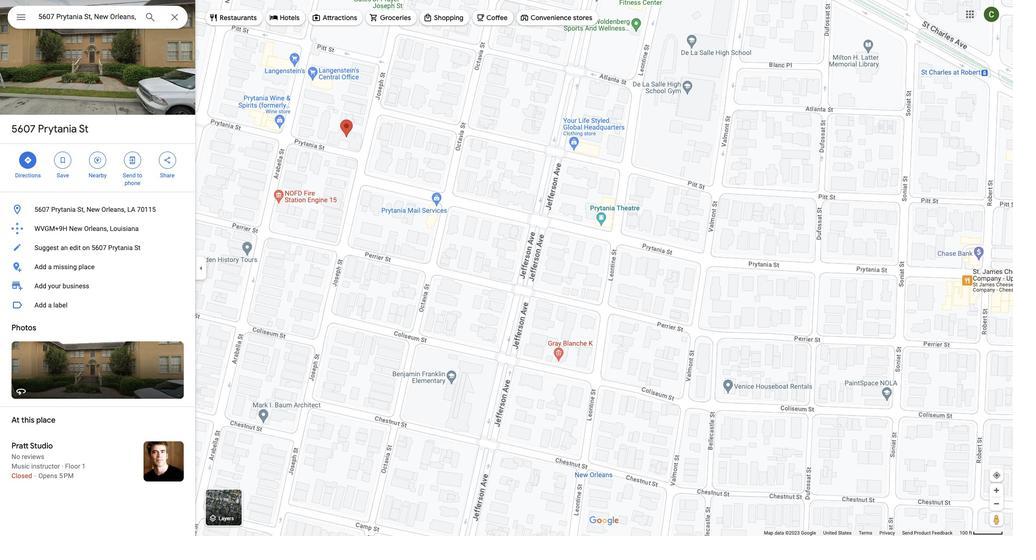 Task type: vqa. For each thing, say whether or not it's contained in the screenshot.


Task type: locate. For each thing, give the bounding box(es) containing it.
None field
[[38, 11, 137, 22]]

add down suggest at the left of the page
[[34, 263, 46, 271]]

convenience stores button
[[516, 6, 598, 29]]

new
[[87, 206, 100, 214], [69, 225, 82, 233]]

place down on
[[79, 263, 95, 271]]

add inside add a label button
[[34, 302, 46, 309]]

louisiana
[[110, 225, 139, 233]]

place inside button
[[79, 263, 95, 271]]

groceries
[[380, 13, 411, 22]]

add a missing place
[[34, 263, 95, 271]]

a
[[48, 263, 52, 271], [48, 302, 52, 309]]

a for label
[[48, 302, 52, 309]]

map
[[764, 531, 774, 536]]

studio
[[30, 442, 53, 451]]

prytania down louisiana
[[108, 244, 133, 252]]

closed
[[11, 472, 32, 480]]

edit
[[70, 244, 81, 252]]

footer containing map data ©2023 google
[[764, 530, 960, 537]]

place right this
[[36, 416, 55, 426]]


[[58, 155, 67, 166]]

5607 for 5607 prytania st, new orleans, la 70115
[[34, 206, 50, 214]]

zoom out image
[[993, 501, 1001, 508]]

new up edit
[[69, 225, 82, 233]]

1 vertical spatial 5607
[[34, 206, 50, 214]]

send inside button
[[902, 531, 913, 536]]


[[128, 155, 137, 166]]

0 vertical spatial send
[[123, 172, 136, 179]]

united
[[824, 531, 837, 536]]

data
[[775, 531, 784, 536]]

floor
[[65, 463, 80, 471]]

prytania
[[38, 123, 77, 136], [51, 206, 76, 214], [108, 244, 133, 252]]

add inside add your business link
[[34, 282, 46, 290]]

prytania for st,
[[51, 206, 76, 214]]

1 vertical spatial send
[[902, 531, 913, 536]]

0 vertical spatial prytania
[[38, 123, 77, 136]]

1 vertical spatial prytania
[[51, 206, 76, 214]]

add for add a label
[[34, 302, 46, 309]]

5607 up the 
[[11, 123, 36, 136]]

1 vertical spatial st
[[134, 244, 141, 252]]

2 a from the top
[[48, 302, 52, 309]]

1 add from the top
[[34, 263, 46, 271]]

0 vertical spatial orleans,
[[102, 206, 126, 214]]

restaurants
[[220, 13, 257, 22]]

0 horizontal spatial place
[[36, 416, 55, 426]]

send product feedback button
[[902, 530, 953, 537]]

a for missing
[[48, 263, 52, 271]]

privacy button
[[880, 530, 895, 537]]

a left missing at left
[[48, 263, 52, 271]]

coffee
[[487, 13, 508, 22]]

orleans, left la
[[102, 206, 126, 214]]

send inside send to phone
[[123, 172, 136, 179]]

instructor
[[31, 463, 60, 471]]

0 vertical spatial 5607
[[11, 123, 36, 136]]

5607 prytania st, new orleans, la 70115
[[34, 206, 156, 214]]

send left product
[[902, 531, 913, 536]]

map data ©2023 google
[[764, 531, 816, 536]]

send
[[123, 172, 136, 179], [902, 531, 913, 536]]

0 vertical spatial place
[[79, 263, 95, 271]]

70115
[[137, 206, 156, 214]]

save
[[57, 172, 69, 179]]

st down louisiana
[[134, 244, 141, 252]]

new inside button
[[87, 206, 100, 214]]

0 vertical spatial a
[[48, 263, 52, 271]]

new right st,
[[87, 206, 100, 214]]

5607 up wvgm+9h
[[34, 206, 50, 214]]

add
[[34, 263, 46, 271], [34, 282, 46, 290], [34, 302, 46, 309]]

send for send product feedback
[[902, 531, 913, 536]]

2 vertical spatial prytania
[[108, 244, 133, 252]]

5607
[[11, 123, 36, 136], [34, 206, 50, 214], [91, 244, 107, 252]]

attractions
[[323, 13, 357, 22]]

1 a from the top
[[48, 263, 52, 271]]

pratt studio no reviews music instructor · floor 1 closed ⋅ opens 5 pm
[[11, 442, 86, 480]]

convenience stores
[[531, 13, 593, 22]]


[[24, 155, 32, 166]]

2 vertical spatial 5607
[[91, 244, 107, 252]]

0 horizontal spatial send
[[123, 172, 136, 179]]

phone
[[125, 180, 140, 187]]

prytania left st,
[[51, 206, 76, 214]]

stores
[[573, 13, 593, 22]]

1 horizontal spatial new
[[87, 206, 100, 214]]

add a label
[[34, 302, 68, 309]]

footer inside google maps element
[[764, 530, 960, 537]]

shopping
[[434, 13, 464, 22]]

product
[[914, 531, 931, 536]]

footer
[[764, 530, 960, 537]]

0 horizontal spatial st
[[79, 123, 88, 136]]

actions for 5607 prytania st region
[[0, 144, 195, 192]]

0 vertical spatial add
[[34, 263, 46, 271]]

an
[[61, 244, 68, 252]]


[[93, 155, 102, 166]]

hotels
[[280, 13, 300, 22]]

0 vertical spatial new
[[87, 206, 100, 214]]

orleans,
[[102, 206, 126, 214], [84, 225, 108, 233]]

5607 inside button
[[34, 206, 50, 214]]

orleans, down 5607 prytania st, new orleans, la 70115
[[84, 225, 108, 233]]

prytania inside button
[[51, 206, 76, 214]]

st up actions for 5607 prytania st region at the left top of page
[[79, 123, 88, 136]]

prytania up  at the top of the page
[[38, 123, 77, 136]]

1 vertical spatial place
[[36, 416, 55, 426]]

2 add from the top
[[34, 282, 46, 290]]

place
[[79, 263, 95, 271], [36, 416, 55, 426]]

1 vertical spatial a
[[48, 302, 52, 309]]

2 vertical spatial add
[[34, 302, 46, 309]]

united states button
[[824, 530, 852, 537]]

a inside add a label button
[[48, 302, 52, 309]]

collapse side panel image
[[196, 263, 206, 274]]

5607 inside "button"
[[91, 244, 107, 252]]

st
[[79, 123, 88, 136], [134, 244, 141, 252]]

a inside the add a missing place button
[[48, 263, 52, 271]]

1 vertical spatial add
[[34, 282, 46, 290]]

1 horizontal spatial send
[[902, 531, 913, 536]]

5607 right on
[[91, 244, 107, 252]]

 search field
[[8, 6, 188, 31]]

0 horizontal spatial new
[[69, 225, 82, 233]]

prytania inside "button"
[[108, 244, 133, 252]]

new inside button
[[69, 225, 82, 233]]

opens
[[38, 472, 57, 480]]

add left label
[[34, 302, 46, 309]]

pratt
[[11, 442, 29, 451]]

1 horizontal spatial st
[[134, 244, 141, 252]]

⋅
[[34, 472, 37, 480]]

add left your
[[34, 282, 46, 290]]

add a label button
[[0, 296, 195, 315]]

1 horizontal spatial place
[[79, 263, 95, 271]]

3 add from the top
[[34, 302, 46, 309]]

send up phone
[[123, 172, 136, 179]]

1 vertical spatial new
[[69, 225, 82, 233]]

groceries button
[[366, 6, 417, 29]]

layers
[[219, 516, 234, 522]]

a left label
[[48, 302, 52, 309]]

ft
[[969, 531, 973, 536]]

send to phone
[[123, 172, 142, 187]]

nearby
[[89, 172, 107, 179]]

suggest an edit on 5607 prytania st button
[[0, 238, 195, 258]]

at
[[11, 416, 20, 426]]

add inside the add a missing place button
[[34, 263, 46, 271]]

1 vertical spatial orleans,
[[84, 225, 108, 233]]

5607 for 5607 prytania st
[[11, 123, 36, 136]]



Task type: describe. For each thing, give the bounding box(es) containing it.
terms
[[859, 531, 873, 536]]

no
[[11, 453, 20, 461]]

add for add a missing place
[[34, 263, 46, 271]]

states
[[838, 531, 852, 536]]

5607 prytania st main content
[[0, 0, 195, 537]]


[[163, 155, 172, 166]]

show street view coverage image
[[990, 513, 1004, 527]]

5607 Prytania St, New Orleans, LA 70115 field
[[8, 6, 188, 29]]

wvgm+9h new orleans, louisiana button
[[0, 219, 195, 238]]

directions
[[15, 172, 41, 179]]

google maps element
[[0, 0, 1013, 537]]

google
[[801, 531, 816, 536]]

label
[[53, 302, 68, 309]]

to
[[137, 172, 142, 179]]

©2023
[[786, 531, 800, 536]]


[[15, 11, 27, 24]]

add your business link
[[0, 277, 195, 296]]

this
[[21, 416, 35, 426]]

prytania for st
[[38, 123, 77, 136]]

1
[[82, 463, 86, 471]]

on
[[82, 244, 90, 252]]

google account: christina overa  
(christinaovera9@gmail.com) image
[[984, 7, 1000, 22]]

add a missing place button
[[0, 258, 195, 277]]

coffee button
[[472, 6, 514, 29]]

wvgm+9h new orleans, louisiana
[[34, 225, 139, 233]]

none field inside 5607 prytania st, new orleans, la 70115 field
[[38, 11, 137, 22]]

convenience
[[531, 13, 572, 22]]

wvgm+9h
[[34, 225, 67, 233]]

send for send to phone
[[123, 172, 136, 179]]

privacy
[[880, 531, 895, 536]]

feedback
[[932, 531, 953, 536]]

 button
[[8, 6, 34, 31]]

terms button
[[859, 530, 873, 537]]

add for add your business
[[34, 282, 46, 290]]

attractions button
[[308, 6, 363, 29]]

from your device image
[[993, 472, 1001, 480]]

·
[[62, 463, 63, 471]]

your
[[48, 282, 61, 290]]

united states
[[824, 531, 852, 536]]

suggest an edit on 5607 prytania st
[[34, 244, 141, 252]]

photos
[[11, 324, 36, 333]]

5 pm
[[59, 472, 74, 480]]

add your business
[[34, 282, 89, 290]]

orleans, inside button
[[84, 225, 108, 233]]

shopping button
[[420, 6, 469, 29]]

missing
[[53, 263, 77, 271]]

100 ft button
[[960, 531, 1003, 536]]

orleans, inside button
[[102, 206, 126, 214]]

5607 prytania st
[[11, 123, 88, 136]]

at this place
[[11, 416, 55, 426]]

restaurants button
[[205, 6, 263, 29]]

hotels button
[[266, 6, 305, 29]]

la
[[127, 206, 135, 214]]

music
[[11, 463, 30, 471]]

st inside "button"
[[134, 244, 141, 252]]

100
[[960, 531, 968, 536]]

suggest
[[34, 244, 59, 252]]

5607 prytania st, new orleans, la 70115 button
[[0, 200, 195, 219]]

0 vertical spatial st
[[79, 123, 88, 136]]

share
[[160, 172, 175, 179]]

business
[[63, 282, 89, 290]]

send product feedback
[[902, 531, 953, 536]]

reviews
[[22, 453, 44, 461]]

st,
[[77, 206, 85, 214]]

100 ft
[[960, 531, 973, 536]]

zoom in image
[[993, 487, 1001, 495]]



